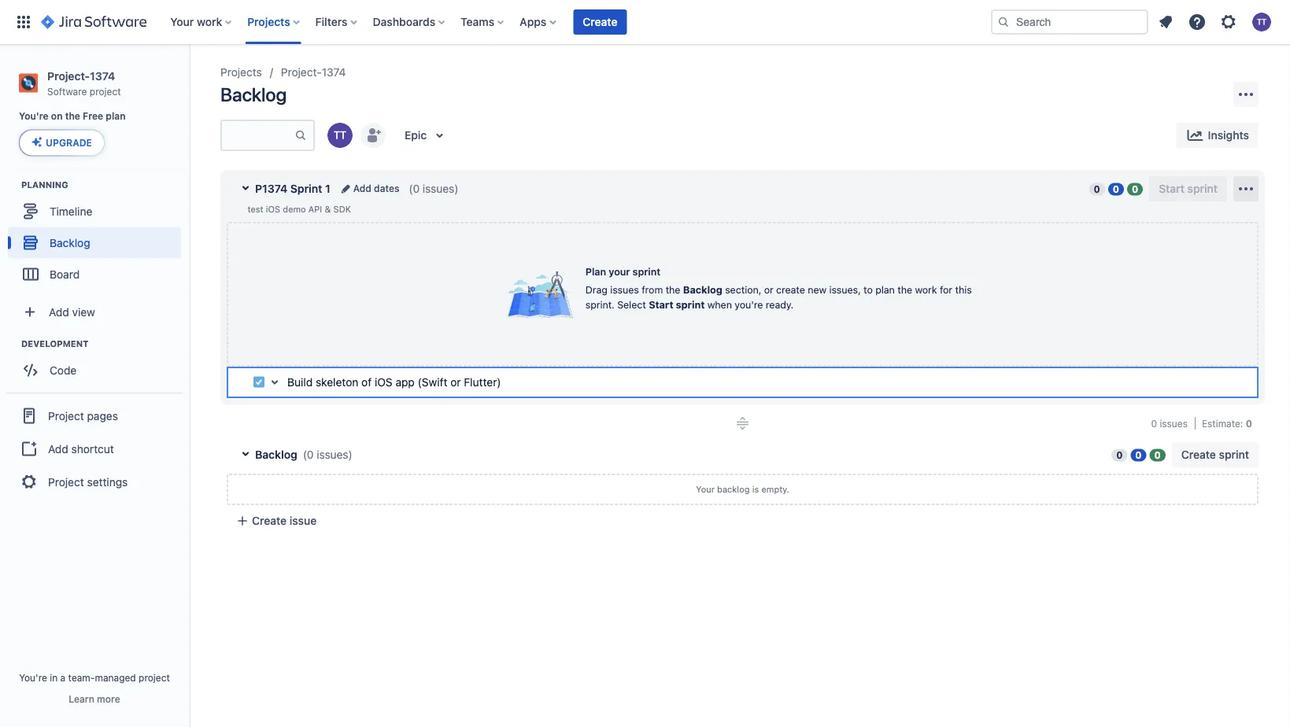 Task type: locate. For each thing, give the bounding box(es) containing it.
done: 0 of 0 (story points) element
[[1127, 182, 1143, 196], [1150, 448, 1166, 462]]

1 vertical spatial project
[[48, 476, 84, 489]]

0 horizontal spatial plan
[[106, 111, 126, 122]]

you're for you're on the free plan
[[19, 111, 49, 122]]

projects inside popup button
[[247, 15, 290, 28]]

2 vertical spatial add
[[48, 442, 68, 455]]

development image
[[2, 334, 21, 353]]

your left backlog
[[696, 485, 715, 495]]

create down estimate:
[[1182, 448, 1216, 461]]

1 horizontal spatial 1374
[[322, 66, 346, 79]]

2 horizontal spatial sprint
[[1219, 448, 1250, 461]]

your profile and settings image
[[1253, 13, 1272, 31]]

1 horizontal spatial )
[[454, 182, 459, 195]]

add shortcut button
[[6, 433, 183, 465]]

to
[[864, 284, 873, 295]]

you're left in
[[19, 672, 47, 683]]

1 vertical spatial sprint
[[676, 299, 705, 310]]

learn
[[69, 694, 94, 705]]

banner
[[0, 0, 1290, 44]]

backlog up create issue
[[255, 448, 297, 461]]

project
[[48, 409, 84, 422], [48, 476, 84, 489]]

project pages
[[48, 409, 118, 422]]

1 vertical spatial you're
[[19, 672, 47, 683]]

1374 down filters popup button on the top of the page
[[322, 66, 346, 79]]

the right on
[[65, 111, 80, 122]]

create for create sprint
[[1182, 448, 1216, 461]]

api
[[308, 204, 322, 215]]

0 vertical spatial you're
[[19, 111, 49, 122]]

0 vertical spatial your
[[170, 15, 194, 28]]

notifications image
[[1157, 13, 1176, 31]]

create inside create button
[[583, 15, 618, 28]]

2 horizontal spatial the
[[898, 284, 913, 295]]

section,
[[725, 284, 762, 295]]

1 horizontal spatial your
[[696, 485, 715, 495]]

0 horizontal spatial (
[[303, 448, 307, 461]]

banner containing your work
[[0, 0, 1290, 44]]

project inside project-1374 software project
[[90, 86, 121, 97]]

0 vertical spatial project
[[48, 409, 84, 422]]

plan
[[106, 111, 126, 122], [876, 284, 895, 295]]

project
[[90, 86, 121, 97], [139, 672, 170, 683]]

start
[[649, 299, 674, 310]]

project down add shortcut
[[48, 476, 84, 489]]

0 issues
[[1151, 418, 1188, 429]]

create button
[[573, 9, 627, 35]]

shortcut
[[71, 442, 114, 455]]

this
[[955, 284, 972, 295]]

0 horizontal spatial to do: 0 of 0 (story points) element
[[1089, 182, 1105, 196]]

work left for
[[915, 284, 937, 295]]

your
[[609, 266, 630, 277]]

create inside create sprint button
[[1182, 448, 1216, 461]]

backlog menu image
[[1237, 85, 1256, 104]]

0 horizontal spatial sprint
[[633, 266, 661, 277]]

&
[[325, 204, 331, 215]]

backlog down timeline
[[50, 236, 90, 249]]

project up the free
[[90, 86, 121, 97]]

0 vertical spatial done: 0 of 0 (story points) element
[[1127, 182, 1143, 196]]

1374 up the free
[[90, 69, 115, 82]]

add for add dates
[[353, 183, 371, 194]]

appswitcher icon image
[[14, 13, 33, 31]]

the
[[65, 111, 80, 122], [666, 284, 681, 295], [898, 284, 913, 295]]

project-
[[281, 66, 322, 79], [47, 69, 90, 82]]

planning
[[21, 179, 68, 190]]

2 vertical spatial sprint
[[1219, 448, 1250, 461]]

0 vertical spatial (
[[409, 182, 413, 195]]

0 horizontal spatial done: 0 of 0 (story points) element
[[1127, 182, 1143, 196]]

project for project pages
[[48, 409, 84, 422]]

1 horizontal spatial plan
[[876, 284, 895, 295]]

backlog up the when
[[683, 284, 723, 295]]

plan right the free
[[106, 111, 126, 122]]

1 vertical spatial create
[[1182, 448, 1216, 461]]

2 project from the top
[[48, 476, 84, 489]]

1 vertical spatial in progress: 0 of 0 (story points) element
[[1131, 448, 1147, 462]]

projects up "projects" link
[[247, 15, 290, 28]]

0 horizontal spatial your
[[170, 15, 194, 28]]

timeline link
[[8, 196, 181, 227]]

1 horizontal spatial done: 0 of 0 (story points) element
[[1150, 448, 1166, 462]]

sprint.
[[586, 299, 615, 310]]

dashboards
[[373, 15, 436, 28]]

1 horizontal spatial project
[[139, 672, 170, 683]]

select
[[617, 299, 646, 310]]

create issue
[[252, 515, 317, 528]]

sprint
[[290, 182, 322, 195]]

0
[[413, 182, 420, 195], [1094, 184, 1101, 195], [1113, 184, 1120, 195], [1132, 184, 1139, 195], [1151, 418, 1157, 429], [1246, 418, 1253, 429], [307, 448, 314, 461], [1117, 450, 1123, 461], [1136, 450, 1142, 461], [1155, 450, 1161, 461]]

sprint up from
[[633, 266, 661, 277]]

upgrade
[[46, 137, 92, 148]]

1 horizontal spatial sprint
[[676, 299, 705, 310]]

1 horizontal spatial work
[[915, 284, 937, 295]]

your inside your work popup button
[[170, 15, 194, 28]]

work
[[197, 15, 222, 28], [915, 284, 937, 295]]

sprint right the start
[[676, 299, 705, 310]]

1374 inside project-1374 software project
[[90, 69, 115, 82]]

sprint down "estimate: 0"
[[1219, 448, 1250, 461]]

project right managed
[[139, 672, 170, 683]]

0 vertical spatial work
[[197, 15, 222, 28]]

in progress: 0 of 0 (story points) element
[[1108, 182, 1124, 196], [1131, 448, 1147, 462]]

sprint inside button
[[1219, 448, 1250, 461]]

1 vertical spatial )
[[348, 448, 353, 461]]

create inside button
[[252, 515, 287, 528]]

add for add view
[[49, 305, 69, 318]]

1 horizontal spatial to do: 0 of 0 (story points) element
[[1112, 448, 1128, 462]]

1 vertical spatial your
[[696, 485, 715, 495]]

development
[[21, 338, 89, 349]]

0 horizontal spatial project
[[90, 86, 121, 97]]

0 vertical spatial create
[[583, 15, 618, 28]]

0 horizontal spatial in progress: 0 of 0 (story points) element
[[1108, 182, 1124, 196]]

2 you're from the top
[[19, 672, 47, 683]]

add
[[353, 183, 371, 194], [49, 305, 69, 318], [48, 442, 68, 455]]

project settings link
[[6, 465, 183, 499]]

(
[[409, 182, 413, 195], [303, 448, 307, 461]]

1 vertical spatial projects
[[220, 66, 262, 79]]

to do: 0 of 0 (story points) element
[[1089, 182, 1105, 196], [1112, 448, 1128, 462]]

terry turtle image
[[328, 123, 353, 148]]

2 vertical spatial create
[[252, 515, 287, 528]]

p1374
[[255, 182, 288, 195]]

1 horizontal spatial the
[[666, 284, 681, 295]]

add inside button
[[353, 183, 371, 194]]

projects for "projects" link
[[220, 66, 262, 79]]

the inside section, or create new issues, to plan the work for this sprint. select
[[898, 284, 913, 295]]

your up sidebar navigation image at the top left of page
[[170, 15, 194, 28]]

1 vertical spatial (
[[303, 448, 307, 461]]

project-1374 software project
[[47, 69, 121, 97]]

create
[[583, 15, 618, 28], [1182, 448, 1216, 461], [252, 515, 287, 528]]

0 vertical spatial projects
[[247, 15, 290, 28]]

1 horizontal spatial in progress: 0 of 0 (story points) element
[[1131, 448, 1147, 462]]

2 horizontal spatial create
[[1182, 448, 1216, 461]]

plan right to
[[876, 284, 895, 295]]

0 vertical spatial to do: 0 of 0 (story points) element
[[1089, 182, 1105, 196]]

in progress: 0 of 0 (story points) element for p1374 sprint 1
[[1108, 182, 1124, 196]]

0 horizontal spatial work
[[197, 15, 222, 28]]

the right to
[[898, 284, 913, 295]]

development group
[[8, 337, 188, 391]]

settings image
[[1220, 13, 1239, 31]]

0 vertical spatial project
[[90, 86, 121, 97]]

1 vertical spatial add
[[49, 305, 69, 318]]

group
[[6, 392, 183, 504]]

1 vertical spatial work
[[915, 284, 937, 295]]

the up the start
[[666, 284, 681, 295]]

you're for you're in a team-managed project
[[19, 672, 47, 683]]

1
[[325, 182, 331, 195]]

add inside button
[[48, 442, 68, 455]]

( right dates
[[409, 182, 413, 195]]

plan
[[586, 266, 606, 277]]

your
[[170, 15, 194, 28], [696, 485, 715, 495]]

your for your work
[[170, 15, 194, 28]]

sprint for start sprint when you're ready.
[[676, 299, 705, 310]]

1 vertical spatial plan
[[876, 284, 895, 295]]

planning group
[[8, 178, 188, 295]]

1 horizontal spatial create
[[583, 15, 618, 28]]

you're
[[19, 111, 49, 122], [19, 672, 47, 683]]

project pages link
[[6, 399, 183, 433]]

planning image
[[2, 175, 21, 194]]

( 0 issues )
[[409, 182, 459, 195]]

0 vertical spatial add
[[353, 183, 371, 194]]

project- down projects popup button
[[281, 66, 322, 79]]

add inside popup button
[[49, 305, 69, 318]]

projects right sidebar navigation image at the top left of page
[[220, 66, 262, 79]]

code
[[50, 364, 77, 377]]

you're left on
[[19, 111, 49, 122]]

1374
[[322, 66, 346, 79], [90, 69, 115, 82]]

when
[[708, 299, 732, 310]]

1 project from the top
[[48, 409, 84, 422]]

sprint for create sprint
[[1219, 448, 1250, 461]]

drag
[[586, 284, 608, 295]]

teams button
[[456, 9, 510, 35]]

task image
[[253, 376, 265, 389]]

add left dates
[[353, 183, 371, 194]]

project- inside project-1374 software project
[[47, 69, 90, 82]]

0 vertical spatial )
[[454, 182, 459, 195]]

0 horizontal spatial project-
[[47, 69, 90, 82]]

1 vertical spatial done: 0 of 0 (story points) element
[[1150, 448, 1166, 462]]

dashboards button
[[368, 9, 451, 35]]

add left "view"
[[49, 305, 69, 318]]

1 horizontal spatial project-
[[281, 66, 322, 79]]

you're
[[735, 299, 763, 310]]

sdk
[[333, 204, 351, 215]]

create for create issue
[[252, 515, 287, 528]]

1 you're from the top
[[19, 111, 49, 122]]

your work
[[170, 15, 222, 28]]

( up issue
[[303, 448, 307, 461]]

project up add shortcut
[[48, 409, 84, 422]]

issues,
[[829, 284, 861, 295]]

1 vertical spatial to do: 0 of 0 (story points) element
[[1112, 448, 1128, 462]]

issues
[[423, 182, 454, 195], [610, 284, 639, 295], [1160, 418, 1188, 429], [317, 448, 348, 461]]

work up "projects" link
[[197, 15, 222, 28]]

add left shortcut
[[48, 442, 68, 455]]

0 horizontal spatial create
[[252, 515, 287, 528]]

learn more button
[[69, 693, 120, 705]]

jira software image
[[41, 13, 147, 31], [41, 13, 147, 31]]

create right apps popup button
[[583, 15, 618, 28]]

0 horizontal spatial 1374
[[90, 69, 115, 82]]

create left issue
[[252, 515, 287, 528]]

0 vertical spatial in progress: 0 of 0 (story points) element
[[1108, 182, 1124, 196]]

project- up the software
[[47, 69, 90, 82]]



Task type: describe. For each thing, give the bounding box(es) containing it.
project- for project-1374 software project
[[47, 69, 90, 82]]

filters button
[[311, 9, 363, 35]]

in progress: 0 of 0 (story points) element for backlog
[[1131, 448, 1147, 462]]

view
[[72, 305, 95, 318]]

1374 for project-1374
[[322, 66, 346, 79]]

apps button
[[515, 9, 562, 35]]

0 vertical spatial sprint
[[633, 266, 661, 277]]

0 horizontal spatial )
[[348, 448, 353, 461]]

from
[[642, 284, 663, 295]]

group containing project pages
[[6, 392, 183, 504]]

project settings
[[48, 476, 128, 489]]

projects button
[[243, 9, 306, 35]]

p1374 sprint 1 actions image
[[1237, 180, 1256, 198]]

empty.
[[762, 485, 790, 495]]

timeline
[[50, 205, 92, 218]]

drag issues from the backlog
[[586, 284, 723, 295]]

you're on the free plan
[[19, 111, 126, 122]]

start sprint when you're ready.
[[649, 299, 794, 310]]

0 vertical spatial plan
[[106, 111, 126, 122]]

pages
[[87, 409, 118, 422]]

upgrade button
[[20, 130, 104, 155]]

issue
[[290, 515, 317, 528]]

project-1374
[[281, 66, 346, 79]]

create sprint button
[[1172, 442, 1259, 468]]

team-
[[68, 672, 95, 683]]

a
[[60, 672, 66, 683]]

section, or create new issues, to plan the work for this sprint. select
[[586, 284, 972, 310]]

done: 0 of 0 (story points) element for backlog
[[1150, 448, 1166, 462]]

add view
[[49, 305, 95, 318]]

work inside section, or create new issues, to plan the work for this sprint. select
[[915, 284, 937, 295]]

Search field
[[991, 9, 1149, 35]]

add people image
[[364, 126, 383, 145]]

1 horizontal spatial (
[[409, 182, 413, 195]]

code link
[[8, 355, 181, 386]]

to do: 0 of 0 (story points) element for backlog
[[1112, 448, 1128, 462]]

search image
[[998, 16, 1010, 28]]

add for add shortcut
[[48, 442, 68, 455]]

done: 0 of 0 (story points) element for p1374 sprint 1
[[1127, 182, 1143, 196]]

dates
[[374, 183, 399, 194]]

for
[[940, 284, 953, 295]]

project for project settings
[[48, 476, 84, 489]]

insights image
[[1186, 126, 1205, 145]]

backlog down "projects" link
[[220, 83, 287, 106]]

apps
[[520, 15, 547, 28]]

backlog ( 0 issues )
[[255, 448, 353, 461]]

primary element
[[9, 0, 991, 44]]

or
[[764, 284, 774, 295]]

add dates
[[353, 183, 399, 194]]

to do: 0 of 0 (story points) element for p1374 sprint 1
[[1089, 182, 1105, 196]]

add shortcut
[[48, 442, 114, 455]]

managed
[[95, 672, 136, 683]]

more
[[97, 694, 120, 705]]

projects link
[[220, 63, 262, 82]]

estimate: 0
[[1202, 418, 1253, 429]]

your work button
[[166, 9, 238, 35]]

What needs to be done? - Press the "Enter" key to submit or the "Escape" key to cancel. text field
[[287, 375, 1246, 391]]

your for your backlog is empty.
[[696, 485, 715, 495]]

create for create
[[583, 15, 618, 28]]

plan your sprint
[[586, 266, 661, 277]]

on
[[51, 111, 63, 122]]

estimate:
[[1202, 418, 1244, 429]]

settings
[[87, 476, 128, 489]]

test ios demo api & sdk
[[248, 204, 351, 215]]

work inside popup button
[[197, 15, 222, 28]]

filters
[[315, 15, 348, 28]]

Search backlog text field
[[222, 121, 294, 150]]

1374 for project-1374 software project
[[90, 69, 115, 82]]

plan inside section, or create new issues, to plan the work for this sprint. select
[[876, 284, 895, 295]]

backlog link
[[8, 227, 181, 259]]

is
[[752, 485, 759, 495]]

board link
[[8, 259, 181, 290]]

add dates button
[[336, 181, 403, 197]]

insights button
[[1177, 123, 1259, 148]]

your backlog is empty.
[[696, 485, 790, 495]]

ios
[[266, 204, 280, 215]]

0 horizontal spatial the
[[65, 111, 80, 122]]

sidebar navigation image
[[172, 63, 206, 94]]

insights
[[1208, 129, 1250, 142]]

learn more
[[69, 694, 120, 705]]

p1374 sprint 1
[[255, 182, 331, 195]]

epic
[[405, 129, 427, 142]]

1 vertical spatial project
[[139, 672, 170, 683]]

you're in a team-managed project
[[19, 672, 170, 683]]

test
[[248, 204, 263, 215]]

project- for project-1374
[[281, 66, 322, 79]]

create sprint
[[1182, 448, 1250, 461]]

demo
[[283, 204, 306, 215]]

new
[[808, 284, 827, 295]]

ready.
[[766, 299, 794, 310]]

backlog inside planning group
[[50, 236, 90, 249]]

backlog
[[717, 485, 750, 495]]

help image
[[1188, 13, 1207, 31]]

create issue button
[[227, 507, 1259, 535]]

projects for projects popup button
[[247, 15, 290, 28]]

board
[[50, 268, 80, 281]]

free
[[83, 111, 103, 122]]

project-1374 link
[[281, 63, 346, 82]]

software
[[47, 86, 87, 97]]

epic button
[[395, 123, 458, 148]]

teams
[[461, 15, 495, 28]]

add view button
[[9, 296, 180, 328]]

create
[[776, 284, 805, 295]]



Task type: vqa. For each thing, say whether or not it's contained in the screenshot.
) to the top
yes



